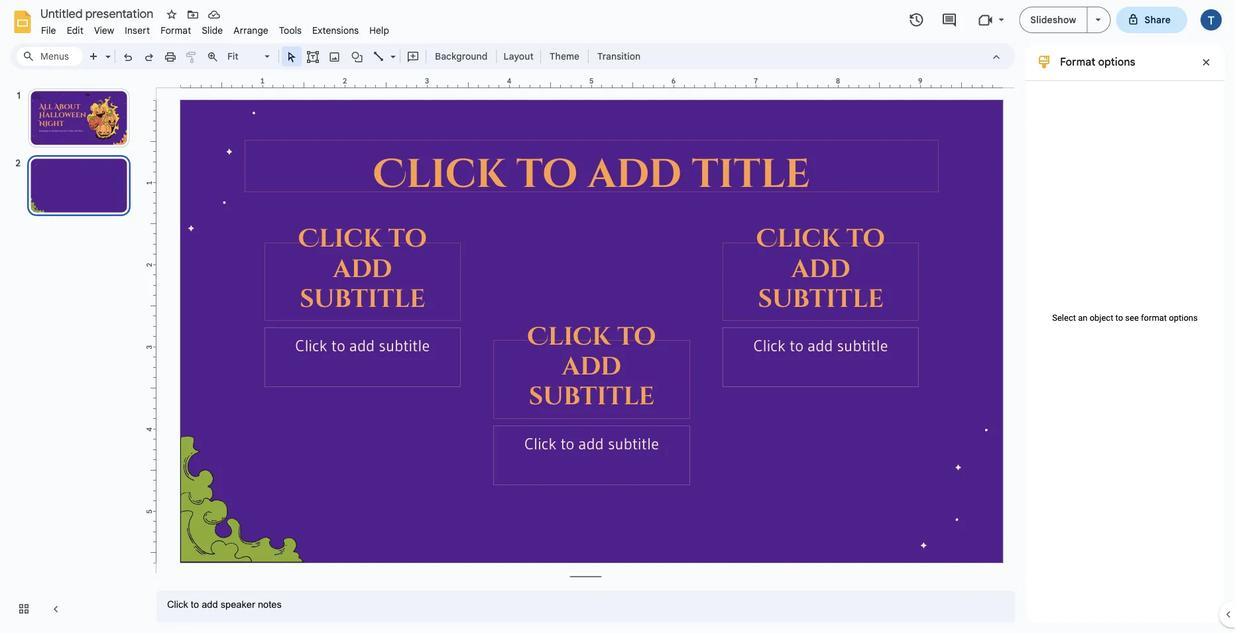 Task type: locate. For each thing, give the bounding box(es) containing it.
format inside the format menu item
[[161, 25, 191, 36]]

Rename text field
[[36, 5, 161, 21]]

file
[[41, 25, 56, 36]]

theme button
[[544, 46, 586, 66]]

edit
[[67, 25, 84, 36]]

shape image
[[350, 47, 365, 66]]

to
[[1116, 313, 1124, 323]]

format options application
[[0, 0, 1236, 633]]

extensions menu item
[[307, 23, 364, 38]]

Zoom field
[[224, 47, 276, 66]]

format options
[[1061, 55, 1136, 68]]

format inside the format options section
[[1061, 55, 1096, 68]]

format down slideshow button
[[1061, 55, 1096, 68]]

arrange
[[234, 25, 269, 36]]

share button
[[1117, 7, 1188, 33]]

format down 'star' 'checkbox'
[[161, 25, 191, 36]]

menu bar banner
[[0, 0, 1236, 633]]

slide
[[202, 25, 223, 36]]

options
[[1099, 55, 1136, 68], [1170, 313, 1198, 323]]

1 vertical spatial format
[[1061, 55, 1096, 68]]

select an object to see format options element
[[1046, 313, 1205, 323]]

slideshow
[[1031, 14, 1077, 26]]

0 vertical spatial options
[[1099, 55, 1136, 68]]

1 horizontal spatial options
[[1170, 313, 1198, 323]]

format for format
[[161, 25, 191, 36]]

navigation
[[0, 75, 146, 633]]

presentation options image
[[1096, 19, 1101, 21]]

layout
[[504, 50, 534, 62]]

menu bar inside menu bar banner
[[36, 17, 395, 39]]

options down presentation options "icon"
[[1099, 55, 1136, 68]]

background button
[[429, 46, 494, 66]]

0 horizontal spatial format
[[161, 25, 191, 36]]

menu bar
[[36, 17, 395, 39]]

share
[[1145, 14, 1171, 26]]

Zoom text field
[[226, 47, 263, 66]]

options right format at the right of page
[[1170, 313, 1198, 323]]

1 vertical spatial options
[[1170, 313, 1198, 323]]

edit menu item
[[61, 23, 89, 38]]

1 horizontal spatial format
[[1061, 55, 1096, 68]]

object
[[1090, 313, 1114, 323]]

new slide with layout image
[[102, 48, 111, 52]]

extensions
[[313, 25, 359, 36]]

0 vertical spatial format
[[161, 25, 191, 36]]

transition button
[[592, 46, 647, 66]]

slideshow button
[[1020, 7, 1088, 33]]

format
[[161, 25, 191, 36], [1061, 55, 1096, 68]]

menu bar containing file
[[36, 17, 395, 39]]

0 horizontal spatial options
[[1099, 55, 1136, 68]]



Task type: vqa. For each thing, say whether or not it's contained in the screenshot.
New slide with layout icon
yes



Task type: describe. For each thing, give the bounding box(es) containing it.
tools menu item
[[274, 23, 307, 38]]

select
[[1053, 313, 1077, 323]]

Star checkbox
[[163, 5, 181, 24]]

file menu item
[[36, 23, 61, 38]]

an
[[1079, 313, 1088, 323]]

theme
[[550, 50, 580, 62]]

see
[[1126, 313, 1140, 323]]

help menu item
[[364, 23, 395, 38]]

help
[[370, 25, 389, 36]]

arrange menu item
[[228, 23, 274, 38]]

tools
[[279, 25, 302, 36]]

format for format options
[[1061, 55, 1096, 68]]

insert image image
[[327, 47, 343, 66]]

slide menu item
[[197, 23, 228, 38]]

Menus field
[[17, 47, 83, 66]]

format
[[1142, 313, 1168, 323]]

view menu item
[[89, 23, 120, 38]]

format options section
[[1026, 43, 1225, 623]]

transition
[[598, 50, 641, 62]]

layout button
[[500, 46, 538, 66]]

insert menu item
[[120, 23, 155, 38]]

background
[[435, 50, 488, 62]]

select an object to see format options
[[1053, 313, 1198, 323]]

main toolbar
[[82, 46, 648, 66]]

insert
[[125, 25, 150, 36]]

view
[[94, 25, 114, 36]]

format menu item
[[155, 23, 197, 38]]

navigation inside the format options application
[[0, 75, 146, 633]]



